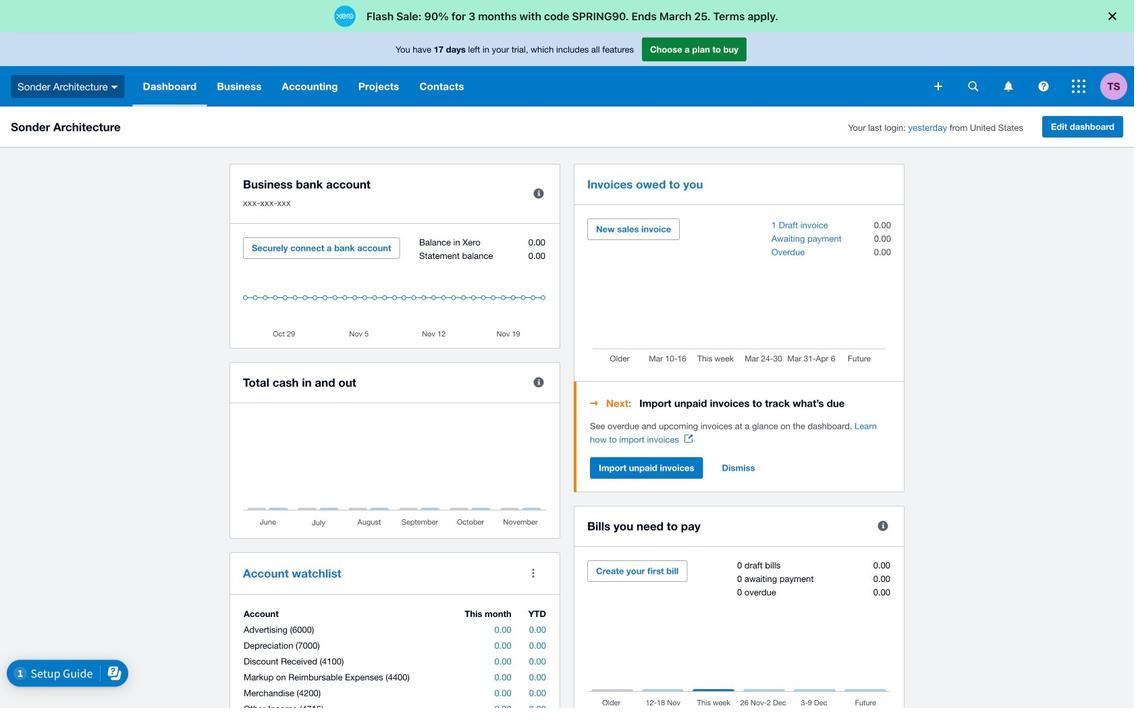 Task type: describe. For each thing, give the bounding box(es) containing it.
1 horizontal spatial svg image
[[969, 81, 979, 91]]

accounts watchlist options image
[[520, 560, 547, 587]]

empty state of the bills widget with a 'create your first bill' button and an unpopulated column graph. image
[[587, 561, 891, 709]]

empty state widget for the total cash in and out feature, displaying a column graph summarising bank transaction data as total money in versus total money out across all connected bank accounts, enabling a visual comparison of the two amounts. image
[[243, 417, 547, 529]]

2 horizontal spatial svg image
[[1004, 81, 1013, 91]]



Task type: vqa. For each thing, say whether or not it's contained in the screenshot.
heading
yes



Task type: locate. For each thing, give the bounding box(es) containing it.
opens in a new tab image
[[685, 435, 693, 443]]

panel body document
[[590, 420, 891, 447], [590, 420, 891, 447]]

2 horizontal spatial svg image
[[1072, 80, 1086, 93]]

svg image
[[1072, 80, 1086, 93], [1039, 81, 1049, 91], [934, 82, 943, 90]]

0 horizontal spatial svg image
[[111, 86, 118, 89]]

dialog
[[0, 0, 1134, 32]]

banner
[[0, 32, 1134, 107]]

1 horizontal spatial svg image
[[1039, 81, 1049, 91]]

heading
[[590, 396, 891, 412]]

0 horizontal spatial svg image
[[934, 82, 943, 90]]

empty state bank feed widget with a tooltip explaining the feature. includes a 'securely connect a bank account' button and a data-less flat line graph marking four weekly dates, indicating future account balance tracking. image
[[243, 238, 547, 338]]

svg image
[[969, 81, 979, 91], [1004, 81, 1013, 91], [111, 86, 118, 89]]



